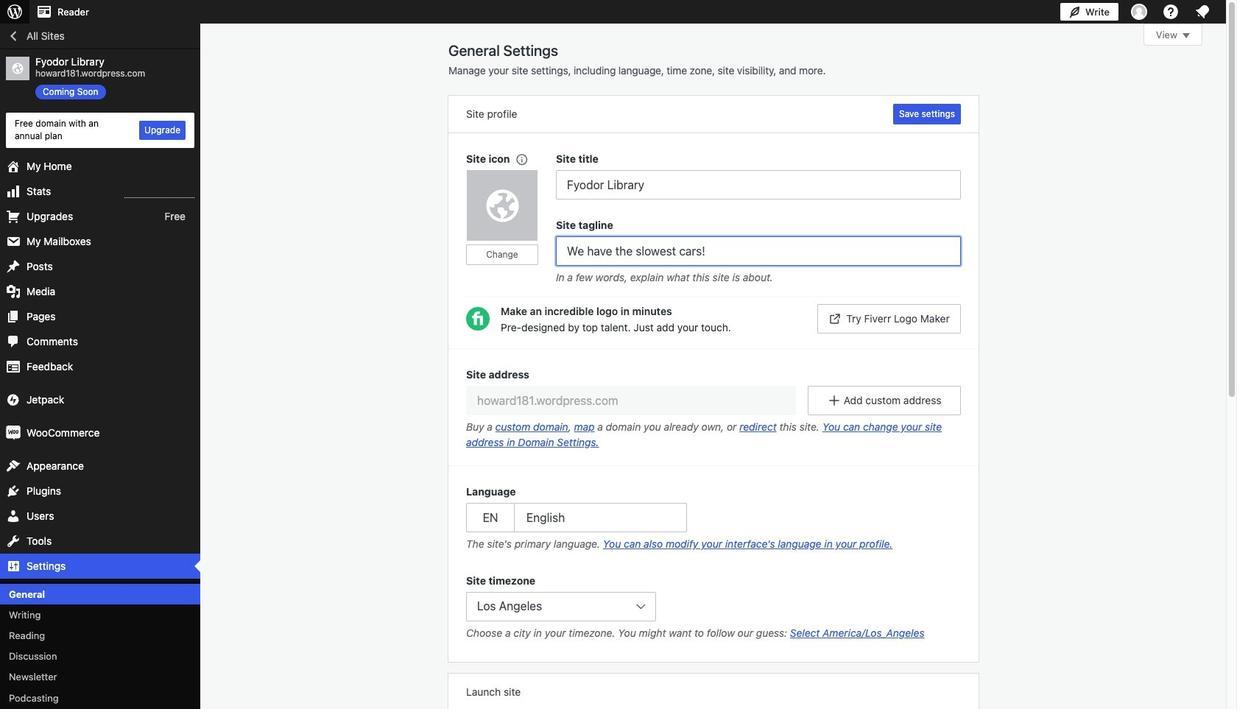 Task type: vqa. For each thing, say whether or not it's contained in the screenshot.
Update your profile, personal settings, and more image in the top right of the page
no



Task type: locate. For each thing, give the bounding box(es) containing it.
1 vertical spatial img image
[[6, 426, 21, 440]]

help image
[[1163, 3, 1180, 21]]

2 img image from the top
[[6, 426, 21, 440]]

main content
[[449, 24, 1203, 709]]

1 img image from the top
[[6, 392, 21, 407]]

closed image
[[1183, 33, 1191, 38]]

manage your sites image
[[6, 3, 24, 21]]

group
[[466, 151, 556, 289], [556, 151, 961, 200], [556, 217, 961, 289], [449, 348, 979, 466], [466, 484, 961, 556], [466, 573, 961, 645]]

img image
[[6, 392, 21, 407], [6, 426, 21, 440]]

None text field
[[556, 170, 961, 200], [556, 236, 961, 266], [466, 386, 797, 416], [556, 170, 961, 200], [556, 236, 961, 266], [466, 386, 797, 416]]

0 vertical spatial img image
[[6, 392, 21, 407]]



Task type: describe. For each thing, give the bounding box(es) containing it.
my profile image
[[1132, 4, 1148, 20]]

more information image
[[515, 152, 528, 165]]

highest hourly views 0 image
[[125, 188, 195, 198]]

fiverr small logo image
[[466, 307, 490, 331]]

manage your notifications image
[[1194, 3, 1212, 21]]



